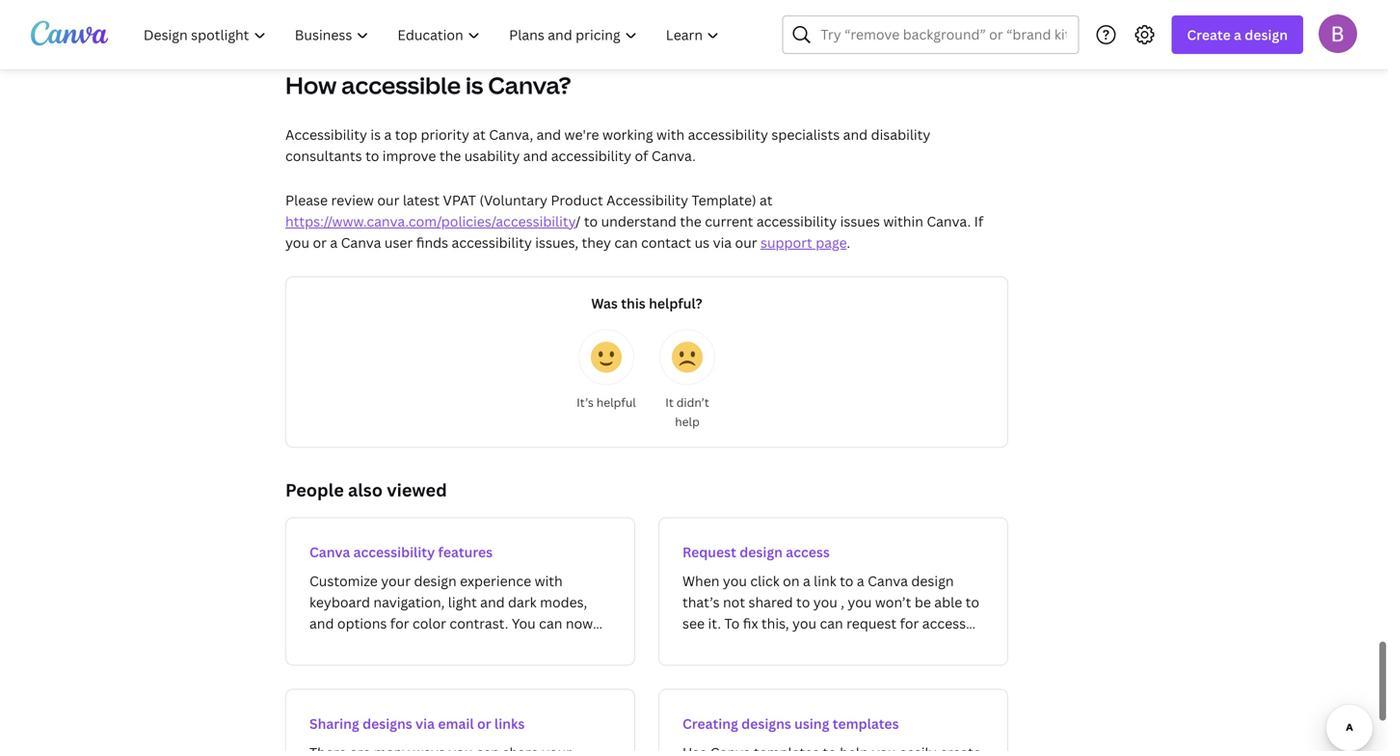 Task type: vqa. For each thing, say whether or not it's contained in the screenshot.
Priority
yes



Task type: locate. For each thing, give the bounding box(es) containing it.
or
[[313, 233, 327, 252], [477, 714, 491, 733]]

the down priority on the left top
[[440, 146, 461, 165]]

0 vertical spatial design
[[1245, 26, 1288, 44]]

email
[[438, 714, 474, 733]]

0 horizontal spatial at
[[473, 125, 486, 144]]

please review our latest vpat (voluntary product accessibility template) at https://www.canva.com/policies/accessibility
[[285, 191, 773, 230]]

1 horizontal spatial at
[[760, 191, 773, 209]]

design
[[1245, 26, 1288, 44], [740, 543, 783, 561]]

1 vertical spatial at
[[760, 191, 773, 209]]

1 vertical spatial is
[[371, 125, 381, 144]]

0 horizontal spatial design
[[740, 543, 783, 561]]

0 vertical spatial canva
[[341, 233, 381, 252]]

to
[[366, 146, 379, 165], [584, 212, 598, 230]]

1 horizontal spatial design
[[1245, 26, 1288, 44]]

canva accessibility features
[[310, 543, 493, 561]]

via left 'email' on the bottom left of the page
[[416, 714, 435, 733]]

page
[[816, 233, 847, 252]]

via inside / to understand the current accessibility issues within canva. if you or a canva user finds accessibility issues, they can contact us via our
[[713, 233, 732, 252]]

our down current
[[735, 233, 758, 252]]

canva
[[341, 233, 381, 252], [310, 543, 350, 561]]

accessibility up understand
[[607, 191, 689, 209]]

or left links
[[477, 714, 491, 733]]

1 horizontal spatial is
[[466, 69, 484, 101]]

also
[[348, 478, 383, 502]]

it's helpful
[[577, 394, 636, 410]]

current
[[705, 212, 754, 230]]

0 horizontal spatial canva.
[[652, 146, 696, 165]]

design left access
[[740, 543, 783, 561]]

can
[[615, 233, 638, 252]]

0 vertical spatial a
[[1235, 26, 1242, 44]]

a inside accessibility is a top priority at canva, and we're working with accessibility specialists and disability consultants to improve the usability and accessibility of canva.
[[384, 125, 392, 144]]

create a design button
[[1172, 15, 1304, 54]]

a right create
[[1235, 26, 1242, 44]]

creating designs using templates link
[[659, 689, 1009, 751]]

canva accessibility features link
[[285, 517, 636, 666]]

was this helpful?
[[592, 294, 703, 312]]

0 horizontal spatial accessibility
[[285, 125, 367, 144]]

0 horizontal spatial the
[[440, 146, 461, 165]]

0 horizontal spatial designs
[[363, 714, 413, 733]]

the inside accessibility is a top priority at canva, and we're working with accessibility specialists and disability consultants to improve the usability and accessibility of canva.
[[440, 146, 461, 165]]

using
[[795, 714, 830, 733]]

0 horizontal spatial or
[[313, 233, 327, 252]]

.
[[847, 233, 851, 252]]

it
[[666, 394, 674, 410]]

canva,
[[489, 125, 534, 144]]

1 vertical spatial to
[[584, 212, 598, 230]]

help
[[675, 414, 700, 429]]

0 vertical spatial to
[[366, 146, 379, 165]]

1 horizontal spatial our
[[735, 233, 758, 252]]

1 horizontal spatial canva.
[[927, 212, 971, 230]]

0 horizontal spatial is
[[371, 125, 381, 144]]

a left top
[[384, 125, 392, 144]]

1 vertical spatial design
[[740, 543, 783, 561]]

at up usability
[[473, 125, 486, 144]]

via
[[713, 233, 732, 252], [416, 714, 435, 733]]

1 horizontal spatial a
[[384, 125, 392, 144]]

https://www.canva.com/policies/accessibility
[[285, 212, 576, 230]]

canva. inside accessibility is a top priority at canva, and we're working with accessibility specialists and disability consultants to improve the usability and accessibility of canva.
[[652, 146, 696, 165]]

or inside / to understand the current accessibility issues within canva. if you or a canva user finds accessibility issues, they can contact us via our
[[313, 233, 327, 252]]

top level navigation element
[[131, 15, 736, 54]]

contact
[[641, 233, 692, 252]]

with
[[657, 125, 685, 144]]

designs right sharing
[[363, 714, 413, 733]]

improve
[[383, 146, 436, 165]]

1 vertical spatial our
[[735, 233, 758, 252]]

product
[[551, 191, 603, 209]]

understand
[[601, 212, 677, 230]]

1 horizontal spatial to
[[584, 212, 598, 230]]

2 designs from the left
[[742, 714, 792, 733]]

our left the latest
[[377, 191, 400, 209]]

within
[[884, 212, 924, 230]]

via right us
[[713, 233, 732, 252]]

was
[[592, 294, 618, 312]]

1 horizontal spatial or
[[477, 714, 491, 733]]

design inside the 'request design access' link
[[740, 543, 783, 561]]

1 vertical spatial canva.
[[927, 212, 971, 230]]

0 horizontal spatial a
[[330, 233, 338, 252]]

support page link
[[761, 233, 847, 252]]

or right you
[[313, 233, 327, 252]]

1 horizontal spatial accessibility
[[607, 191, 689, 209]]

bob builder image
[[1319, 14, 1358, 53]]

accessibility is a top priority at canva, and we're working with accessibility specialists and disability consultants to improve the usability and accessibility of canva.
[[285, 125, 931, 165]]

helpful
[[597, 394, 636, 410]]

accessibility
[[688, 125, 769, 144], [551, 146, 632, 165], [757, 212, 837, 230], [452, 233, 532, 252], [354, 543, 435, 561]]

people also viewed
[[285, 478, 447, 502]]

our inside please review our latest vpat (voluntary product accessibility template) at https://www.canva.com/policies/accessibility
[[377, 191, 400, 209]]

1 vertical spatial the
[[680, 212, 702, 230]]

helpful?
[[649, 294, 703, 312]]

1 vertical spatial accessibility
[[607, 191, 689, 209]]

0 vertical spatial the
[[440, 146, 461, 165]]

the
[[440, 146, 461, 165], [680, 212, 702, 230]]

1 horizontal spatial via
[[713, 233, 732, 252]]

1 vertical spatial or
[[477, 714, 491, 733]]

is
[[466, 69, 484, 101], [371, 125, 381, 144]]

canva?
[[488, 69, 572, 101]]

canva. down with
[[652, 146, 696, 165]]

canva. inside / to understand the current accessibility issues within canva. if you or a canva user finds accessibility issues, they can contact us via our
[[927, 212, 971, 230]]

0 vertical spatial is
[[466, 69, 484, 101]]

at right template)
[[760, 191, 773, 209]]

support
[[761, 233, 813, 252]]

it didn't help
[[666, 394, 710, 429]]

designs left using
[[742, 714, 792, 733]]

create
[[1188, 26, 1231, 44]]

0 horizontal spatial our
[[377, 191, 400, 209]]

to left improve on the left top of page
[[366, 146, 379, 165]]

1 designs from the left
[[363, 714, 413, 733]]

design right create
[[1245, 26, 1288, 44]]

at
[[473, 125, 486, 144], [760, 191, 773, 209]]

accessibility up consultants
[[285, 125, 367, 144]]

request design access
[[683, 543, 830, 561]]

create a design
[[1188, 26, 1288, 44]]

1 vertical spatial a
[[384, 125, 392, 144]]

our inside / to understand the current accessibility issues within canva. if you or a canva user finds accessibility issues, they can contact us via our
[[735, 233, 758, 252]]

accessibility inside please review our latest vpat (voluntary product accessibility template) at https://www.canva.com/policies/accessibility
[[607, 191, 689, 209]]

1 vertical spatial via
[[416, 714, 435, 733]]

is left canva?
[[466, 69, 484, 101]]

working
[[603, 125, 653, 144]]

0 horizontal spatial via
[[416, 714, 435, 733]]

finds
[[416, 233, 449, 252]]

accessibility up support page link
[[757, 212, 837, 230]]

you
[[285, 233, 310, 252]]

0 vertical spatial or
[[313, 233, 327, 252]]

they
[[582, 233, 611, 252]]

if
[[975, 212, 984, 230]]

request design access link
[[659, 517, 1009, 666]]

canva. left if
[[927, 212, 971, 230]]

accessibility
[[285, 125, 367, 144], [607, 191, 689, 209]]

0 vertical spatial canva.
[[652, 146, 696, 165]]

our
[[377, 191, 400, 209], [735, 233, 758, 252]]

to right /
[[584, 212, 598, 230]]

is left top
[[371, 125, 381, 144]]

designs
[[363, 714, 413, 733], [742, 714, 792, 733]]

0 vertical spatial accessibility
[[285, 125, 367, 144]]

and
[[537, 125, 561, 144], [844, 125, 868, 144], [523, 146, 548, 165]]

0 horizontal spatial to
[[366, 146, 379, 165]]

0 vertical spatial at
[[473, 125, 486, 144]]

1 horizontal spatial designs
[[742, 714, 792, 733]]

to inside accessibility is a top priority at canva, and we're working with accessibility specialists and disability consultants to improve the usability and accessibility of canva.
[[366, 146, 379, 165]]

2 horizontal spatial a
[[1235, 26, 1242, 44]]

to inside / to understand the current accessibility issues within canva. if you or a canva user finds accessibility issues, they can contact us via our
[[584, 212, 598, 230]]

0 vertical spatial our
[[377, 191, 400, 209]]

a
[[1235, 26, 1242, 44], [384, 125, 392, 144], [330, 233, 338, 252]]

please
[[285, 191, 328, 209]]

2 vertical spatial a
[[330, 233, 338, 252]]

canva left "user"
[[341, 233, 381, 252]]

priority
[[421, 125, 470, 144]]

canva.
[[652, 146, 696, 165], [927, 212, 971, 230]]

0 vertical spatial via
[[713, 233, 732, 252]]

the up us
[[680, 212, 702, 230]]

canva down people
[[310, 543, 350, 561]]

1 horizontal spatial the
[[680, 212, 702, 230]]

a right you
[[330, 233, 338, 252]]



Task type: describe. For each thing, give the bounding box(es) containing it.
accessibility down (voluntary
[[452, 233, 532, 252]]

creating
[[683, 714, 739, 733]]

🙂 image
[[591, 342, 622, 373]]

links
[[495, 714, 525, 733]]

and down canva,
[[523, 146, 548, 165]]

accessibility down we're
[[551, 146, 632, 165]]

designs for using
[[742, 714, 792, 733]]

the inside / to understand the current accessibility issues within canva. if you or a canva user finds accessibility issues, they can contact us via our
[[680, 212, 702, 230]]

of
[[635, 146, 649, 165]]

at inside please review our latest vpat (voluntary product accessibility template) at https://www.canva.com/policies/accessibility
[[760, 191, 773, 209]]

people
[[285, 478, 344, 502]]

sharing
[[310, 714, 359, 733]]

it's
[[577, 394, 594, 410]]

accessibility inside accessibility is a top priority at canva, and we're working with accessibility specialists and disability consultants to improve the usability and accessibility of canva.
[[285, 125, 367, 144]]

/
[[576, 212, 581, 230]]

designs for via
[[363, 714, 413, 733]]

support page .
[[761, 233, 851, 252]]

is inside accessibility is a top priority at canva, and we're working with accessibility specialists and disability consultants to improve the usability and accessibility of canva.
[[371, 125, 381, 144]]

accessible
[[342, 69, 461, 101]]

request
[[683, 543, 737, 561]]

😔 image
[[672, 342, 703, 373]]

top
[[395, 125, 418, 144]]

template)
[[692, 191, 757, 209]]

1 vertical spatial canva
[[310, 543, 350, 561]]

and left we're
[[537, 125, 561, 144]]

user
[[385, 233, 413, 252]]

design inside create a design dropdown button
[[1245, 26, 1288, 44]]

canva inside / to understand the current accessibility issues within canva. if you or a canva user finds accessibility issues, they can contact us via our
[[341, 233, 381, 252]]

we're
[[565, 125, 599, 144]]

issues
[[841, 212, 880, 230]]

usability
[[465, 146, 520, 165]]

creating designs using templates
[[683, 714, 899, 733]]

review
[[331, 191, 374, 209]]

Try "remove background" or "brand kit" search field
[[821, 16, 1067, 53]]

and left disability
[[844, 125, 868, 144]]

issues,
[[536, 233, 579, 252]]

sharing designs via email or links
[[310, 714, 525, 733]]

a inside create a design dropdown button
[[1235, 26, 1242, 44]]

access
[[786, 543, 830, 561]]

consultants
[[285, 146, 362, 165]]

specialists
[[772, 125, 840, 144]]

a inside / to understand the current accessibility issues within canva. if you or a canva user finds accessibility issues, they can contact us via our
[[330, 233, 338, 252]]

https://www.canva.com/policies/accessibility link
[[285, 212, 576, 230]]

didn't
[[677, 394, 710, 410]]

features
[[438, 543, 493, 561]]

/ to understand the current accessibility issues within canva. if you or a canva user finds accessibility issues, they can contact us via our
[[285, 212, 984, 252]]

at inside accessibility is a top priority at canva, and we're working with accessibility specialists and disability consultants to improve the usability and accessibility of canva.
[[473, 125, 486, 144]]

sharing designs via email or links link
[[285, 689, 636, 751]]

accessibility right with
[[688, 125, 769, 144]]

accessibility down viewed
[[354, 543, 435, 561]]

this
[[621, 294, 646, 312]]

latest
[[403, 191, 440, 209]]

(voluntary
[[480, 191, 548, 209]]

how accessible is canva?
[[285, 69, 572, 101]]

templates
[[833, 714, 899, 733]]

vpat
[[443, 191, 476, 209]]

us
[[695, 233, 710, 252]]

viewed
[[387, 478, 447, 502]]

how
[[285, 69, 337, 101]]

disability
[[871, 125, 931, 144]]



